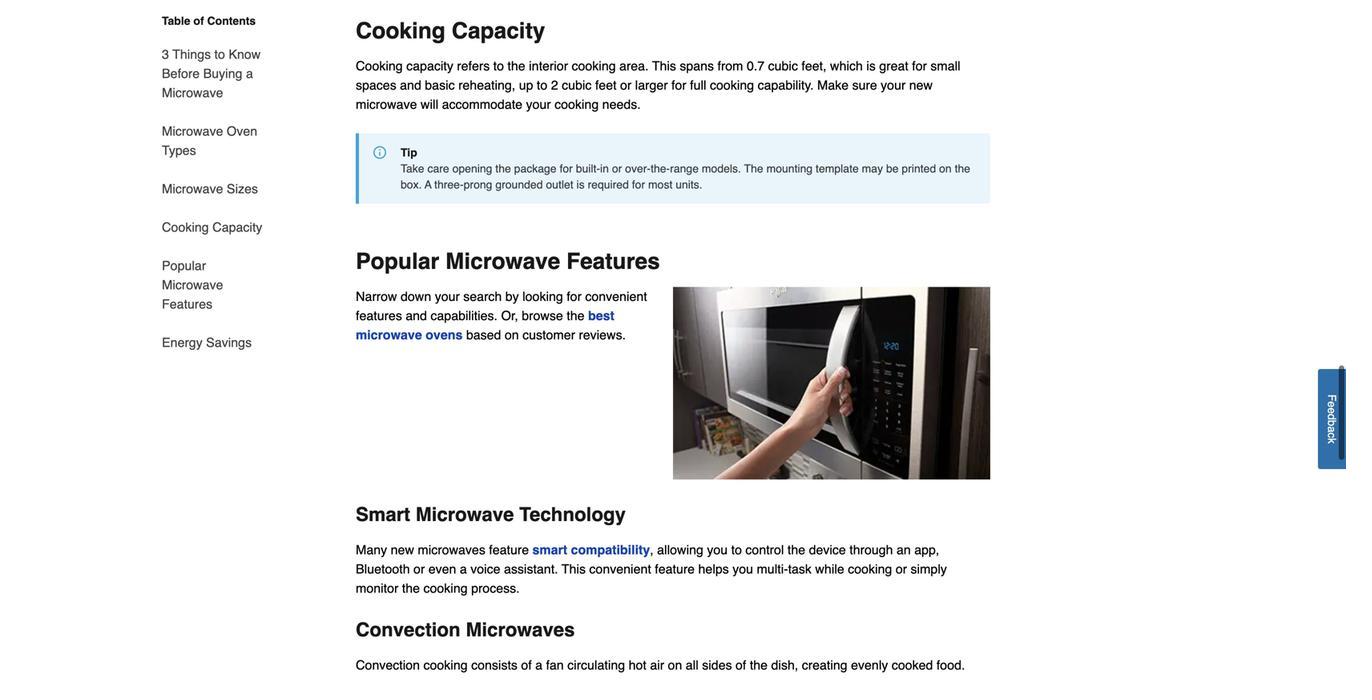 Task type: vqa. For each thing, say whether or not it's contained in the screenshot.
the most at the top left
yes



Task type: describe. For each thing, give the bounding box(es) containing it.
cooking inside table of contents element
[[162, 220, 209, 235]]

device
[[809, 543, 846, 558]]

0 horizontal spatial of
[[193, 14, 204, 27]]

a inside convection cooking consists of a fan circulating hot air on all sides of the dish, creating evenly cooked food. some
[[535, 658, 542, 673]]

popular inside table of contents element
[[162, 258, 206, 273]]

most
[[648, 178, 673, 191]]

be
[[886, 162, 899, 175]]

may
[[862, 162, 883, 175]]

sizes
[[227, 181, 258, 196]]

convection for convection microwaves
[[356, 619, 460, 641]]

prong
[[464, 178, 492, 191]]

monitor
[[356, 581, 399, 596]]

is inside 'tip take care opening the package for built-in or over-the-range models. the mounting template may be printed on the box. a three-prong grounded outlet is required for most units.'
[[577, 178, 585, 191]]

while
[[815, 562, 844, 577]]

down
[[401, 289, 431, 304]]

popular microwave features link
[[162, 247, 263, 324]]

the right printed
[[955, 162, 970, 175]]

f
[[1326, 395, 1338, 402]]

smart microwave technology
[[356, 504, 626, 526]]

the inside convection cooking consists of a fan circulating hot air on all sides of the dish, creating evenly cooked food. some
[[750, 658, 768, 673]]

cooking down 2
[[555, 97, 599, 112]]

area.
[[619, 58, 649, 73]]

dish,
[[771, 658, 798, 673]]

narrow down your search by looking for convenient features and capabilities. or, browse the
[[356, 289, 647, 323]]

the right monitor
[[402, 581, 420, 596]]

the up task
[[788, 543, 805, 558]]

buying
[[203, 66, 242, 81]]

box.
[[401, 178, 422, 191]]

sure
[[852, 78, 877, 93]]

spaces
[[356, 78, 396, 93]]

and inside narrow down your search by looking for convenient features and capabilities. or, browse the
[[406, 308, 427, 323]]

table of contents element
[[143, 13, 263, 353]]

feet,
[[802, 58, 827, 73]]

or inside cooking capacity refers to the interior cooking area. this spans from 0.7 cubic feet, which is great for small spaces and basic reheating, up to 2 cubic feet or larger for full cooking capability. make sure your new microwave will accommodate your cooking needs.
[[620, 78, 632, 93]]

1 horizontal spatial of
[[521, 658, 532, 673]]

this inside cooking capacity refers to the interior cooking area. this spans from 0.7 cubic feet, which is great for small spaces and basic reheating, up to 2 cubic feet or larger for full cooking capability. make sure your new microwave will accommodate your cooking needs.
[[652, 58, 676, 73]]

air
[[650, 658, 664, 673]]

smart
[[532, 543, 567, 558]]

which
[[830, 58, 863, 73]]

some
[[356, 677, 389, 679]]

browse
[[522, 308, 563, 323]]

microwave inside cooking capacity refers to the interior cooking area. this spans from 0.7 cubic feet, which is great for small spaces and basic reheating, up to 2 cubic feet or larger for full cooking capability. make sure your new microwave will accommodate your cooking needs.
[[356, 97, 417, 112]]

from
[[718, 58, 743, 73]]

evenly
[[851, 658, 888, 673]]

c
[[1326, 433, 1338, 439]]

creating
[[802, 658, 847, 673]]

energy
[[162, 335, 202, 350]]

0 horizontal spatial on
[[505, 328, 519, 343]]

the inside cooking capacity refers to the interior cooking area. this spans from 0.7 cubic feet, which is great for small spaces and basic reheating, up to 2 cubic feet or larger for full cooking capability. make sure your new microwave will accommodate your cooking needs.
[[508, 58, 525, 73]]

contents
[[207, 14, 256, 27]]

cooking down even
[[423, 581, 468, 596]]

cooking inside convection cooking consists of a fan circulating hot air on all sides of the dish, creating evenly cooked food. some
[[423, 658, 468, 673]]

your inside narrow down your search by looking for convenient features and capabilities. or, browse the
[[435, 289, 460, 304]]

in
[[600, 162, 609, 175]]

for right great in the top of the page
[[912, 58, 927, 73]]

to inside , allowing you to control the device through an app, bluetooth or even a voice assistant. this convenient feature helps you multi-task while cooking or simply monitor the cooking process.
[[731, 543, 742, 558]]

features inside table of contents element
[[162, 297, 212, 312]]

sides
[[702, 658, 732, 673]]

allowing
[[657, 543, 703, 558]]

control
[[745, 543, 784, 558]]

capability.
[[758, 78, 814, 93]]

capacity
[[406, 58, 453, 73]]

1 horizontal spatial popular
[[356, 249, 439, 274]]

0 horizontal spatial you
[[707, 543, 728, 558]]

larger
[[635, 78, 668, 93]]

helps
[[698, 562, 729, 577]]

many new microwaves feature smart compatibility
[[356, 543, 650, 558]]

reheating,
[[458, 78, 515, 93]]

0 vertical spatial cubic
[[768, 58, 798, 73]]

2 e from the top
[[1326, 408, 1338, 414]]

convection for convection cooking consists of a fan circulating hot air on all sides of the dish, creating evenly cooked food. some
[[356, 658, 420, 673]]

convenient inside narrow down your search by looking for convenient features and capabilities. or, browse the
[[585, 289, 647, 304]]

all
[[686, 658, 699, 673]]

3 things to know before buying a microwave
[[162, 47, 261, 100]]

1 horizontal spatial your
[[526, 97, 551, 112]]

1 vertical spatial cubic
[[562, 78, 592, 93]]

is inside cooking capacity refers to the interior cooking area. this spans from 0.7 cubic feet, which is great for small spaces and basic reheating, up to 2 cubic feet or larger for full cooking capability. make sure your new microwave will accommodate your cooking needs.
[[866, 58, 876, 73]]

0 horizontal spatial new
[[391, 543, 414, 558]]

a inside , allowing you to control the device through an app, bluetooth or even a voice assistant. this convenient feature helps you multi-task while cooking or simply monitor the cooking process.
[[460, 562, 467, 577]]

cooking capacity link
[[162, 208, 262, 247]]

feet
[[595, 78, 617, 93]]

microwave oven types
[[162, 124, 257, 158]]

2 horizontal spatial of
[[736, 658, 746, 673]]

multi-
[[757, 562, 788, 577]]

,
[[650, 543, 654, 558]]

0 vertical spatial feature
[[489, 543, 529, 558]]

or left even
[[413, 562, 425, 577]]

to up reheating, at the top of the page
[[493, 58, 504, 73]]

units.
[[676, 178, 702, 191]]

energy savings link
[[162, 324, 252, 353]]

things
[[172, 47, 211, 62]]

needs.
[[602, 97, 641, 112]]

spans
[[680, 58, 714, 73]]

popular microwave features inside table of contents element
[[162, 258, 223, 312]]

, allowing you to control the device through an app, bluetooth or even a voice assistant. this convenient feature helps you multi-task while cooking or simply monitor the cooking process.
[[356, 543, 947, 596]]

b
[[1326, 421, 1338, 427]]

outlet
[[546, 178, 573, 191]]

technology
[[519, 504, 626, 526]]

range
[[670, 162, 699, 175]]

grounded
[[495, 178, 543, 191]]

smart compatibility link
[[532, 543, 650, 558]]

for down over-
[[632, 178, 645, 191]]

care
[[427, 162, 449, 175]]

reviews.
[[579, 328, 626, 343]]

template
[[816, 162, 859, 175]]

f e e d b a c k
[[1326, 395, 1338, 444]]

hot
[[629, 658, 647, 673]]

over-
[[625, 162, 651, 175]]

a person opening the door on a low-profile over-the-range microwave. image
[[673, 287, 990, 480]]

cooking down from
[[710, 78, 754, 93]]

new inside cooking capacity refers to the interior cooking area. this spans from 0.7 cubic feet, which is great for small spaces and basic reheating, up to 2 cubic feet or larger for full cooking capability. make sure your new microwave will accommodate your cooking needs.
[[909, 78, 933, 93]]

or,
[[501, 308, 518, 323]]

consists
[[471, 658, 518, 673]]

ovens
[[426, 328, 463, 343]]

k
[[1326, 439, 1338, 444]]

package
[[514, 162, 557, 175]]

on inside 'tip take care opening the package for built-in or over-the-range models. the mounting template may be printed on the box. a three-prong grounded outlet is required for most units.'
[[939, 162, 952, 175]]

best
[[588, 308, 614, 323]]

microwave inside microwave sizes link
[[162, 181, 223, 196]]



Task type: locate. For each thing, give the bounding box(es) containing it.
features
[[356, 308, 402, 323]]

1 horizontal spatial popular microwave features
[[356, 249, 660, 274]]

0.7
[[747, 58, 765, 73]]

1 vertical spatial this
[[562, 562, 586, 577]]

the up up
[[508, 58, 525, 73]]

even
[[428, 562, 456, 577]]

0 horizontal spatial is
[[577, 178, 585, 191]]

0 horizontal spatial popular microwave features
[[162, 258, 223, 312]]

0 vertical spatial your
[[881, 78, 906, 93]]

or up needs.
[[620, 78, 632, 93]]

microwave
[[356, 97, 417, 112], [356, 328, 422, 343]]

microwave down spaces
[[356, 97, 417, 112]]

convection microwaves
[[356, 619, 575, 641]]

table
[[162, 14, 190, 27]]

food.
[[937, 658, 965, 673]]

narrow
[[356, 289, 397, 304]]

your
[[881, 78, 906, 93], [526, 97, 551, 112], [435, 289, 460, 304]]

1 horizontal spatial you
[[733, 562, 753, 577]]

smart
[[356, 504, 410, 526]]

1 vertical spatial you
[[733, 562, 753, 577]]

convenient up best
[[585, 289, 647, 304]]

and
[[400, 78, 421, 93], [406, 308, 427, 323]]

1 horizontal spatial is
[[866, 58, 876, 73]]

a
[[425, 178, 432, 191]]

for inside narrow down your search by looking for convenient features and capabilities. or, browse the
[[567, 289, 582, 304]]

2 horizontal spatial on
[[939, 162, 952, 175]]

you down control
[[733, 562, 753, 577]]

make
[[817, 78, 849, 93]]

to left 2
[[537, 78, 547, 93]]

microwave oven types link
[[162, 112, 263, 170]]

new up bluetooth
[[391, 543, 414, 558]]

and inside cooking capacity refers to the interior cooking area. this spans from 0.7 cubic feet, which is great for small spaces and basic reheating, up to 2 cubic feet or larger for full cooking capability. make sure your new microwave will accommodate your cooking needs.
[[400, 78, 421, 93]]

1 vertical spatial convection
[[356, 658, 420, 673]]

cooking capacity inside table of contents element
[[162, 220, 262, 235]]

your down great in the top of the page
[[881, 78, 906, 93]]

convection down monitor
[[356, 619, 460, 641]]

microwave inside "3 things to know before buying a microwave"
[[162, 85, 223, 100]]

popular microwave features up 'by'
[[356, 249, 660, 274]]

know
[[229, 47, 261, 62]]

will
[[421, 97, 438, 112]]

a up k
[[1326, 427, 1338, 433]]

0 horizontal spatial capacity
[[212, 220, 262, 235]]

and up will on the top left of the page
[[400, 78, 421, 93]]

1 vertical spatial on
[[505, 328, 519, 343]]

e up d
[[1326, 402, 1338, 408]]

microwave down the features
[[356, 328, 422, 343]]

capacity
[[452, 18, 545, 44], [212, 220, 262, 235]]

1 microwave from the top
[[356, 97, 417, 112]]

0 horizontal spatial cooking capacity
[[162, 220, 262, 235]]

0 vertical spatial is
[[866, 58, 876, 73]]

0 vertical spatial microwave
[[356, 97, 417, 112]]

capacity down sizes
[[212, 220, 262, 235]]

3
[[162, 47, 169, 62]]

compatibility
[[571, 543, 650, 558]]

a inside button
[[1326, 427, 1338, 433]]

capacity up refers
[[452, 18, 545, 44]]

is down built-
[[577, 178, 585, 191]]

looking
[[522, 289, 563, 304]]

or down an
[[896, 562, 907, 577]]

feature down "allowing"
[[655, 562, 695, 577]]

0 horizontal spatial popular
[[162, 258, 206, 273]]

of
[[193, 14, 204, 27], [521, 658, 532, 673], [736, 658, 746, 673]]

microwave up energy savings "link"
[[162, 278, 223, 292]]

cooking capacity up capacity
[[356, 18, 545, 44]]

microwave down before
[[162, 85, 223, 100]]

microwave up microwaves
[[416, 504, 514, 526]]

built-
[[576, 162, 600, 175]]

on left all
[[668, 658, 682, 673]]

cooking down microwave sizes link
[[162, 220, 209, 235]]

of right the table
[[193, 14, 204, 27]]

1 vertical spatial microwave
[[356, 328, 422, 343]]

feature inside , allowing you to control the device through an app, bluetooth or even a voice assistant. this convenient feature helps you multi-task while cooking or simply monitor the cooking process.
[[655, 562, 695, 577]]

process.
[[471, 581, 520, 596]]

0 vertical spatial convenient
[[585, 289, 647, 304]]

the inside narrow down your search by looking for convenient features and capabilities. or, browse the
[[567, 308, 585, 323]]

2 vertical spatial your
[[435, 289, 460, 304]]

new
[[909, 78, 933, 93], [391, 543, 414, 558]]

of left fan
[[521, 658, 532, 673]]

the
[[508, 58, 525, 73], [495, 162, 511, 175], [955, 162, 970, 175], [567, 308, 585, 323], [788, 543, 805, 558], [402, 581, 420, 596], [750, 658, 768, 673]]

is
[[866, 58, 876, 73], [577, 178, 585, 191]]

1 horizontal spatial new
[[909, 78, 933, 93]]

features
[[566, 249, 660, 274], [162, 297, 212, 312]]

on down or, in the left of the page
[[505, 328, 519, 343]]

1 vertical spatial features
[[162, 297, 212, 312]]

1 horizontal spatial on
[[668, 658, 682, 673]]

basic
[[425, 78, 455, 93]]

convenient down 'compatibility'
[[589, 562, 651, 577]]

the up grounded
[[495, 162, 511, 175]]

to inside "3 things to know before buying a microwave"
[[214, 47, 225, 62]]

2 microwave from the top
[[356, 328, 422, 343]]

customer
[[523, 328, 575, 343]]

the left best
[[567, 308, 585, 323]]

up
[[519, 78, 533, 93]]

2 convection from the top
[[356, 658, 420, 673]]

2
[[551, 78, 558, 93]]

by
[[505, 289, 519, 304]]

a inside "3 things to know before buying a microwave"
[[246, 66, 253, 81]]

popular microwave features up energy savings "link"
[[162, 258, 223, 312]]

printed
[[902, 162, 936, 175]]

required
[[588, 178, 629, 191]]

models.
[[702, 162, 741, 175]]

cooking down convection microwaves
[[423, 658, 468, 673]]

1 vertical spatial capacity
[[212, 220, 262, 235]]

microwave inside microwave oven types
[[162, 124, 223, 139]]

circulating
[[567, 658, 625, 673]]

you
[[707, 543, 728, 558], [733, 562, 753, 577]]

1 vertical spatial is
[[577, 178, 585, 191]]

three-
[[434, 178, 464, 191]]

0 vertical spatial you
[[707, 543, 728, 558]]

opening
[[452, 162, 492, 175]]

simply
[[911, 562, 947, 577]]

or inside 'tip take care opening the package for built-in or over-the-range models. the mounting template may be printed on the box. a three-prong grounded outlet is required for most units.'
[[612, 162, 622, 175]]

0 vertical spatial cooking capacity
[[356, 18, 545, 44]]

0 vertical spatial new
[[909, 78, 933, 93]]

cooking up spaces
[[356, 58, 403, 73]]

convection
[[356, 619, 460, 641], [356, 658, 420, 673]]

capabilities.
[[431, 308, 498, 323]]

new down small
[[909, 78, 933, 93]]

a down know
[[246, 66, 253, 81]]

0 horizontal spatial your
[[435, 289, 460, 304]]

info image
[[373, 146, 386, 159]]

1 convection from the top
[[356, 619, 460, 641]]

full
[[690, 78, 706, 93]]

cooking down through on the right bottom
[[848, 562, 892, 577]]

1 vertical spatial new
[[391, 543, 414, 558]]

capacity inside table of contents element
[[212, 220, 262, 235]]

or right in at the top left
[[612, 162, 622, 175]]

microwave up types
[[162, 124, 223, 139]]

microwave sizes
[[162, 181, 258, 196]]

convection inside convection cooking consists of a fan circulating hot air on all sides of the dish, creating evenly cooked food. some
[[356, 658, 420, 673]]

1 e from the top
[[1326, 402, 1338, 408]]

this inside , allowing you to control the device through an app, bluetooth or even a voice assistant. this convenient feature helps you multi-task while cooking or simply monitor the cooking process.
[[562, 562, 586, 577]]

convenient inside , allowing you to control the device through an app, bluetooth or even a voice assistant. this convenient feature helps you multi-task while cooking or simply monitor the cooking process.
[[589, 562, 651, 577]]

cooking up capacity
[[356, 18, 445, 44]]

a left fan
[[535, 658, 542, 673]]

cubic up capability.
[[768, 58, 798, 73]]

best microwave ovens
[[356, 308, 614, 343]]

2 vertical spatial cooking
[[162, 220, 209, 235]]

0 horizontal spatial feature
[[489, 543, 529, 558]]

0 vertical spatial on
[[939, 162, 952, 175]]

1 horizontal spatial features
[[566, 249, 660, 274]]

table of contents
[[162, 14, 256, 27]]

great
[[879, 58, 908, 73]]

this up larger
[[652, 58, 676, 73]]

you up helps
[[707, 543, 728, 558]]

1 horizontal spatial cubic
[[768, 58, 798, 73]]

convection up "some"
[[356, 658, 420, 673]]

based
[[466, 328, 501, 343]]

before
[[162, 66, 200, 81]]

features up best
[[566, 249, 660, 274]]

for up outlet
[[560, 162, 573, 175]]

tip
[[401, 146, 417, 159]]

0 vertical spatial convection
[[356, 619, 460, 641]]

popular down the cooking capacity link
[[162, 258, 206, 273]]

oven
[[227, 124, 257, 139]]

1 vertical spatial your
[[526, 97, 551, 112]]

0 vertical spatial and
[[400, 78, 421, 93]]

microwave inside popular microwave features link
[[162, 278, 223, 292]]

for left full
[[671, 78, 686, 93]]

refers
[[457, 58, 490, 73]]

2 vertical spatial on
[[668, 658, 682, 673]]

feature up assistant. at the left of the page
[[489, 543, 529, 558]]

is up sure
[[866, 58, 876, 73]]

0 horizontal spatial cubic
[[562, 78, 592, 93]]

1 vertical spatial cooking capacity
[[162, 220, 262, 235]]

2 horizontal spatial your
[[881, 78, 906, 93]]

mounting
[[766, 162, 813, 175]]

1 horizontal spatial feature
[[655, 562, 695, 577]]

accommodate
[[442, 97, 522, 112]]

popular
[[356, 249, 439, 274], [162, 258, 206, 273]]

and down down
[[406, 308, 427, 323]]

this down smart compatibility 'link'
[[562, 562, 586, 577]]

1 horizontal spatial cooking capacity
[[356, 18, 545, 44]]

fan
[[546, 658, 564, 673]]

e up b
[[1326, 408, 1338, 414]]

0 vertical spatial cooking
[[356, 18, 445, 44]]

1 vertical spatial feature
[[655, 562, 695, 577]]

for right looking
[[567, 289, 582, 304]]

your up capabilities.
[[435, 289, 460, 304]]

or
[[620, 78, 632, 93], [612, 162, 622, 175], [413, 562, 425, 577], [896, 562, 907, 577]]

popular up down
[[356, 249, 439, 274]]

to left control
[[731, 543, 742, 558]]

cooking inside cooking capacity refers to the interior cooking area. this spans from 0.7 cubic feet, which is great for small spaces and basic reheating, up to 2 cubic feet or larger for full cooking capability. make sure your new microwave will accommodate your cooking needs.
[[356, 58, 403, 73]]

microwave inside best microwave ovens
[[356, 328, 422, 343]]

cooking up feet
[[572, 58, 616, 73]]

cubic
[[768, 58, 798, 73], [562, 78, 592, 93]]

an
[[897, 543, 911, 558]]

cubic right 2
[[562, 78, 592, 93]]

1 vertical spatial cooking
[[356, 58, 403, 73]]

1 vertical spatial convenient
[[589, 562, 651, 577]]

of right sides
[[736, 658, 746, 673]]

convection cooking consists of a fan circulating hot air on all sides of the dish, creating evenly cooked food. some
[[356, 658, 965, 679]]

the
[[744, 162, 763, 175]]

1 vertical spatial and
[[406, 308, 427, 323]]

bluetooth
[[356, 562, 410, 577]]

the left dish, on the right bottom of the page
[[750, 658, 768, 673]]

microwave up 'by'
[[446, 249, 560, 274]]

0 horizontal spatial features
[[162, 297, 212, 312]]

1 horizontal spatial capacity
[[452, 18, 545, 44]]

on right printed
[[939, 162, 952, 175]]

0 vertical spatial this
[[652, 58, 676, 73]]

interior
[[529, 58, 568, 73]]

take
[[401, 162, 424, 175]]

to up buying
[[214, 47, 225, 62]]

0 vertical spatial features
[[566, 249, 660, 274]]

1 horizontal spatial this
[[652, 58, 676, 73]]

microwave down types
[[162, 181, 223, 196]]

0 vertical spatial capacity
[[452, 18, 545, 44]]

cooking
[[356, 18, 445, 44], [356, 58, 403, 73], [162, 220, 209, 235]]

best microwave ovens link
[[356, 308, 614, 343]]

0 horizontal spatial this
[[562, 562, 586, 577]]

cooked
[[892, 658, 933, 673]]

your down up
[[526, 97, 551, 112]]

features up energy on the left
[[162, 297, 212, 312]]

on inside convection cooking consists of a fan circulating hot air on all sides of the dish, creating evenly cooked food. some
[[668, 658, 682, 673]]

a right even
[[460, 562, 467, 577]]

cooking capacity down microwave sizes link
[[162, 220, 262, 235]]



